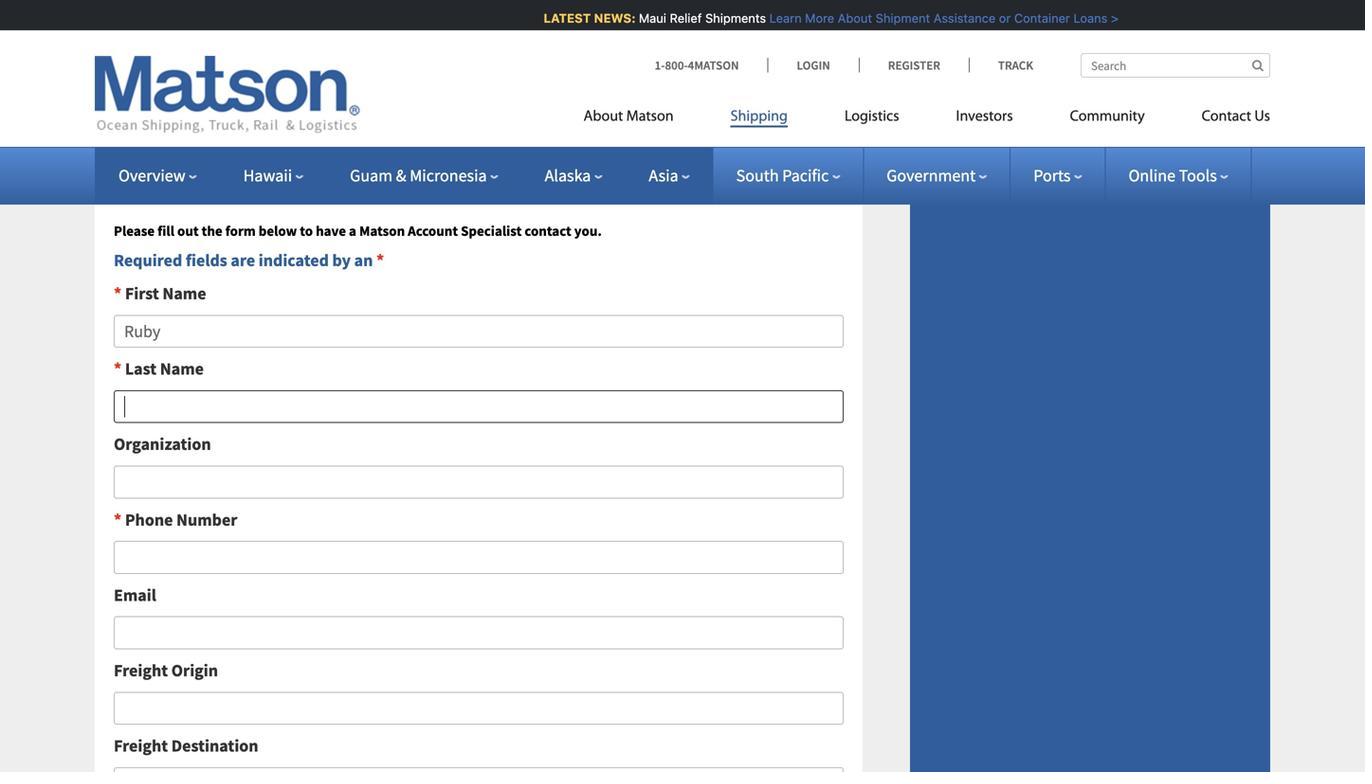 Task type: vqa. For each thing, say whether or not it's contained in the screenshot.
Oversized at the right bottom
no



Task type: describe. For each thing, give the bounding box(es) containing it.
china service inquiries: 1-877-china-02 (877-244-6202)
[[95, 131, 317, 180]]

1- down maui
[[655, 57, 665, 73]]

specialist
[[461, 222, 522, 240]]

south pacific
[[736, 165, 829, 186]]

* for first name
[[114, 283, 122, 304]]

please
[[114, 222, 155, 240]]

required fields are indicated by an *
[[114, 250, 384, 271]]

by
[[332, 250, 351, 271]]

about matson
[[584, 110, 674, 125]]

required
[[114, 250, 182, 271]]

loans
[[1070, 11, 1104, 25]]

name for * last name
[[160, 359, 204, 380]]

inquiries: inside alaska, alaska – asia service inquiries: 1-877-678-ship (877-678-7447) alaskacs@matson.com
[[309, 30, 380, 52]]

1- inside alaska, alaska – asia service inquiries: 1-877-678-ship (877-678-7447) alaskacs@matson.com
[[95, 58, 109, 79]]

or
[[995, 11, 1007, 25]]

Commodity Description text field
[[114, 617, 844, 650]]

alaskacs@matson.com link
[[95, 85, 259, 106]]

track link
[[969, 57, 1034, 73]]

learn
[[766, 11, 798, 25]]

government link
[[887, 165, 987, 186]]

contact us
[[1202, 110, 1271, 125]]

tools
[[1179, 165, 1217, 186]]

email
[[114, 585, 156, 606]]

Organization text field
[[114, 466, 844, 499]]

logistics
[[845, 110, 899, 125]]

&
[[396, 165, 406, 186]]

contact
[[1202, 110, 1252, 125]]

* phone number
[[114, 509, 237, 531]]

guam
[[350, 165, 393, 186]]

account
[[408, 222, 458, 240]]

first
[[125, 283, 159, 304]]

you.
[[574, 222, 602, 240]]

0 horizontal spatial matson
[[359, 222, 405, 240]]

(877- inside china service inquiries: 1-877-china-02 (877-244-6202)
[[211, 158, 247, 180]]

>
[[1107, 11, 1115, 25]]

news:
[[590, 11, 632, 25]]

* right an
[[376, 250, 384, 271]]

alaska link
[[545, 165, 602, 186]]

government
[[887, 165, 976, 186]]

register link
[[859, 57, 969, 73]]

asia link
[[649, 165, 690, 186]]

freight destination
[[114, 736, 258, 757]]

shipping
[[731, 110, 788, 125]]

800-
[[665, 57, 688, 73]]

shipments
[[701, 11, 762, 25]]

* first name
[[114, 283, 206, 304]]

online
[[1129, 165, 1176, 186]]

destination
[[171, 736, 258, 757]]

freight for freight origin
[[114, 660, 168, 682]]

alaska inside alaska, alaska – asia service inquiries: 1-877-678-ship (877-678-7447) alaskacs@matson.com
[[153, 30, 202, 52]]

south
[[736, 165, 779, 186]]

investors
[[956, 110, 1013, 125]]

shipping link
[[702, 100, 816, 139]]

–
[[206, 30, 214, 52]]

alaska,
[[95, 30, 149, 52]]

a
[[349, 222, 356, 240]]

login link
[[768, 57, 859, 73]]

hawaii
[[243, 165, 292, 186]]

ports
[[1034, 165, 1071, 186]]

china-
[[139, 158, 190, 180]]

877- inside alaska, alaska – asia service inquiries: 1-877-678-ship (877-678-7447) alaskacs@matson.com
[[109, 58, 139, 79]]

1- inside china service inquiries: 1-877-china-02 (877-244-6202)
[[95, 158, 109, 180]]

matson inside top menu navigation
[[627, 110, 674, 125]]

latest
[[540, 11, 587, 25]]

guam & micronesia
[[350, 165, 487, 186]]

last
[[125, 359, 157, 380]]

number
[[176, 509, 237, 531]]

overview link
[[119, 165, 197, 186]]

community link
[[1042, 100, 1174, 139]]

ship
[[170, 58, 204, 79]]

learn more about shipment assistance or container loans > link
[[766, 11, 1115, 25]]

name for * first name
[[162, 283, 206, 304]]



Task type: locate. For each thing, give the bounding box(es) containing it.
name right last on the top left
[[160, 359, 204, 380]]

shipment
[[872, 11, 926, 25]]

alaska, alaska – asia service inquiries: 1-877-678-ship (877-678-7447) alaskacs@matson.com
[[95, 30, 380, 106]]

below
[[259, 222, 297, 240]]

matson right the a
[[359, 222, 405, 240]]

1-800-4matson link
[[655, 57, 768, 73]]

(877-244-6202) link
[[211, 158, 317, 180]]

alaska up contact
[[545, 165, 591, 186]]

inquiries:
[[309, 30, 380, 52], [198, 131, 270, 152]]

about inside top menu navigation
[[584, 110, 623, 125]]

assistance
[[930, 11, 992, 25]]

pacific
[[783, 165, 829, 186]]

Search search field
[[1081, 53, 1271, 78]]

* left last on the top left
[[114, 359, 122, 380]]

overview
[[119, 165, 186, 186]]

1 vertical spatial (877-
[[211, 158, 247, 180]]

community
[[1070, 110, 1145, 125]]

an
[[354, 250, 373, 271]]

* for last name
[[114, 359, 122, 380]]

investors link
[[928, 100, 1042, 139]]

1 horizontal spatial 678-
[[244, 58, 274, 79]]

are
[[231, 250, 255, 271]]

name down fields
[[162, 283, 206, 304]]

freight origin
[[114, 660, 218, 682]]

877- down the china
[[109, 158, 139, 180]]

0 horizontal spatial inquiries:
[[198, 131, 270, 152]]

244-
[[247, 158, 277, 180]]

register
[[888, 57, 941, 73]]

1 vertical spatial alaska
[[545, 165, 591, 186]]

maui
[[635, 11, 662, 25]]

asia down about matson link
[[649, 165, 679, 186]]

1 horizontal spatial alaska
[[545, 165, 591, 186]]

alaska up ship
[[153, 30, 202, 52]]

ports link
[[1034, 165, 1082, 186]]

1 vertical spatial about
[[584, 110, 623, 125]]

about matson link
[[584, 100, 702, 139]]

0 vertical spatial alaska
[[153, 30, 202, 52]]

2 freight from the top
[[114, 736, 168, 757]]

0 horizontal spatial alaska
[[153, 30, 202, 52]]

0 horizontal spatial service
[[141, 131, 195, 152]]

organization
[[114, 434, 211, 455]]

1 freight from the top
[[114, 660, 168, 682]]

hawaii link
[[243, 165, 304, 186]]

1 horizontal spatial about
[[834, 11, 868, 25]]

indicated
[[259, 250, 329, 271]]

fill
[[158, 222, 174, 240]]

inquiries: inside china service inquiries: 1-877-china-02 (877-244-6202)
[[198, 131, 270, 152]]

* last name
[[114, 359, 204, 380]]

guam & micronesia link
[[350, 165, 498, 186]]

1-
[[655, 57, 665, 73], [95, 58, 109, 79], [95, 158, 109, 180]]

0 vertical spatial freight
[[114, 660, 168, 682]]

more
[[801, 11, 831, 25]]

1 vertical spatial 877-
[[109, 158, 139, 180]]

0 horizontal spatial 678-
[[139, 58, 170, 79]]

freight left destination
[[114, 736, 168, 757]]

02
[[190, 158, 207, 180]]

asia right –
[[217, 30, 248, 52]]

6202)
[[277, 158, 317, 180]]

about right more
[[834, 11, 868, 25]]

1 horizontal spatial service
[[252, 30, 305, 52]]

to
[[300, 222, 313, 240]]

* for phone number
[[114, 509, 122, 531]]

1 vertical spatial asia
[[649, 165, 679, 186]]

online tools
[[1129, 165, 1217, 186]]

origin
[[171, 660, 218, 682]]

inquiries: up 244-
[[198, 131, 270, 152]]

0 vertical spatial inquiries:
[[309, 30, 380, 52]]

name
[[162, 283, 206, 304], [160, 359, 204, 380]]

relief
[[666, 11, 698, 25]]

service
[[252, 30, 305, 52], [141, 131, 195, 152]]

out
[[177, 222, 199, 240]]

None text field
[[114, 315, 844, 348], [114, 391, 844, 424], [114, 768, 844, 773], [114, 315, 844, 348], [114, 391, 844, 424], [114, 768, 844, 773]]

inquiries: up the 7447)
[[309, 30, 380, 52]]

us
[[1255, 110, 1271, 125]]

login
[[797, 57, 830, 73]]

contact
[[525, 222, 572, 240]]

matson
[[627, 110, 674, 125], [359, 222, 405, 240]]

about up alaska link on the top left
[[584, 110, 623, 125]]

None search field
[[1081, 53, 1271, 78]]

phone
[[125, 509, 173, 531]]

freight left origin
[[114, 660, 168, 682]]

freight
[[114, 660, 168, 682], [114, 736, 168, 757]]

(877-678-7447) link
[[208, 58, 313, 79]]

the
[[202, 222, 223, 240]]

0 vertical spatial 877-
[[109, 58, 139, 79]]

freight for freight destination
[[114, 736, 168, 757]]

* left phone
[[114, 509, 122, 531]]

1 vertical spatial matson
[[359, 222, 405, 240]]

1 678- from the left
[[139, 58, 170, 79]]

service inside alaska, alaska – asia service inquiries: 1-877-678-ship (877-678-7447) alaskacs@matson.com
[[252, 30, 305, 52]]

1 877- from the top
[[109, 58, 139, 79]]

1 vertical spatial service
[[141, 131, 195, 152]]

877- inside china service inquiries: 1-877-china-02 (877-244-6202)
[[109, 158, 139, 180]]

search image
[[1253, 59, 1264, 72]]

(877- right the 02
[[211, 158, 247, 180]]

service inside china service inquiries: 1-877-china-02 (877-244-6202)
[[141, 131, 195, 152]]

0 vertical spatial (877-
[[208, 58, 244, 79]]

matson down 800- at the top
[[627, 110, 674, 125]]

micronesia
[[410, 165, 487, 186]]

(877-
[[208, 58, 244, 79], [211, 158, 247, 180]]

logistics link
[[816, 100, 928, 139]]

contact us link
[[1174, 100, 1271, 139]]

1 vertical spatial inquiries:
[[198, 131, 270, 152]]

* left first
[[114, 283, 122, 304]]

1- down alaska,
[[95, 58, 109, 79]]

please fill out the form below to have a matson account specialist contact you.
[[114, 222, 602, 240]]

service up china-
[[141, 131, 195, 152]]

online tools link
[[1129, 165, 1229, 186]]

top menu navigation
[[584, 100, 1271, 139]]

service up the 7447)
[[252, 30, 305, 52]]

1 vertical spatial freight
[[114, 736, 168, 757]]

0 vertical spatial asia
[[217, 30, 248, 52]]

alaska
[[153, 30, 202, 52], [545, 165, 591, 186]]

(877- inside alaska, alaska – asia service inquiries: 1-877-678-ship (877-678-7447) alaskacs@matson.com
[[208, 58, 244, 79]]

have
[[316, 222, 346, 240]]

2 678- from the left
[[244, 58, 274, 79]]

0 horizontal spatial about
[[584, 110, 623, 125]]

china
[[95, 131, 138, 152]]

None text field
[[114, 542, 844, 575], [114, 692, 844, 725], [114, 542, 844, 575], [114, 692, 844, 725]]

asia inside alaska, alaska – asia service inquiries: 1-877-678-ship (877-678-7447) alaskacs@matson.com
[[217, 30, 248, 52]]

0 vertical spatial about
[[834, 11, 868, 25]]

1 horizontal spatial inquiries:
[[309, 30, 380, 52]]

south pacific link
[[736, 165, 840, 186]]

blue matson logo with ocean, shipping, truck, rail and logistics written beneath it. image
[[95, 56, 360, 134]]

latest news: maui relief shipments learn more about shipment assistance or container loans >
[[540, 11, 1115, 25]]

1- down the china
[[95, 158, 109, 180]]

0 horizontal spatial asia
[[217, 30, 248, 52]]

1 horizontal spatial asia
[[649, 165, 679, 186]]

fields
[[186, 250, 227, 271]]

*
[[376, 250, 384, 271], [114, 283, 122, 304], [114, 359, 122, 380], [114, 509, 122, 531]]

(877- down –
[[208, 58, 244, 79]]

877- down alaska,
[[109, 58, 139, 79]]

1-800-4matson
[[655, 57, 739, 73]]

form
[[225, 222, 256, 240]]

4matson
[[688, 57, 739, 73]]

1 vertical spatial name
[[160, 359, 204, 380]]

0 vertical spatial name
[[162, 283, 206, 304]]

0 vertical spatial service
[[252, 30, 305, 52]]

0 vertical spatial matson
[[627, 110, 674, 125]]

1 horizontal spatial matson
[[627, 110, 674, 125]]

2 877- from the top
[[109, 158, 139, 180]]



